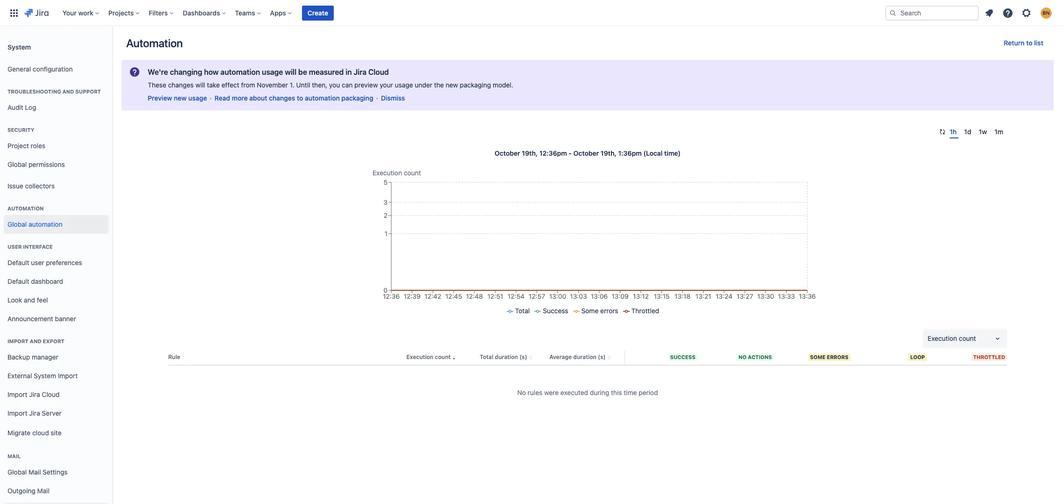 Task type: locate. For each thing, give the bounding box(es) containing it.
duration up no
[[495, 354, 518, 361]]

import up the migrate
[[7, 409, 27, 417]]

usage up dismiss
[[395, 81, 413, 89]]

1 horizontal spatial ·
[[376, 94, 378, 102]]

permissions
[[29, 160, 65, 168]]

1 vertical spatial changes
[[269, 94, 295, 102]]

(s) up no
[[520, 354, 527, 361]]

1 vertical spatial automation
[[7, 205, 44, 211]]

migrate cloud site
[[7, 429, 62, 437]]

1 vertical spatial to
[[297, 94, 303, 102]]

measured
[[309, 68, 344, 76]]

0 vertical spatial global
[[7, 160, 27, 168]]

import
[[7, 338, 28, 344], [58, 372, 78, 380], [7, 390, 27, 398], [7, 409, 27, 417]]

your
[[63, 9, 77, 17]]

success
[[670, 354, 696, 360]]

1 horizontal spatial count
[[435, 354, 451, 361]]

1 19th, from the left
[[522, 149, 538, 157]]

duration
[[495, 354, 518, 361], [573, 354, 597, 361]]

your profile and settings image
[[1041, 7, 1052, 18]]

jira left server
[[29, 409, 40, 417]]

1 vertical spatial cloud
[[42, 390, 60, 398]]

packaging left model.
[[460, 81, 491, 89]]

settings image
[[1021, 7, 1033, 18]]

0 vertical spatial total
[[515, 307, 530, 315]]

global for global permissions
[[7, 160, 27, 168]]

help image
[[1003, 7, 1014, 18]]

1 vertical spatial execution count
[[928, 334, 976, 342]]

0 vertical spatial packaging
[[460, 81, 491, 89]]

collectors
[[25, 182, 55, 190]]

0 vertical spatial execution
[[373, 169, 402, 177]]

19th, left the 1:36pm
[[601, 149, 617, 157]]

2 vertical spatial mail
[[37, 487, 50, 495]]

projects
[[108, 9, 134, 17]]

about
[[249, 94, 267, 102]]

system down manager
[[34, 372, 56, 380]]

october left 12:36pm
[[495, 149, 520, 157]]

jira inside the import jira server link
[[29, 409, 40, 417]]

execution count
[[373, 169, 421, 177], [928, 334, 976, 342], [407, 354, 451, 361]]

mail for global
[[29, 468, 41, 476]]

jira image
[[24, 7, 49, 18], [24, 7, 49, 18]]

import and export
[[7, 338, 64, 344]]

and inside "group"
[[30, 338, 41, 344]]

· left dismiss
[[376, 94, 378, 102]]

you
[[329, 81, 340, 89]]

primary element
[[6, 0, 886, 26]]

0 horizontal spatial execution
[[373, 169, 402, 177]]

these
[[148, 81, 166, 89]]

no actions
[[739, 354, 772, 360]]

0 horizontal spatial automation
[[29, 220, 62, 228]]

automation up from
[[220, 68, 260, 76]]

effect
[[222, 81, 239, 89]]

0 horizontal spatial packaging
[[342, 94, 374, 102]]

dismiss button
[[381, 94, 405, 103]]

mail down global mail settings
[[37, 487, 50, 495]]

and for troubleshooting
[[62, 88, 74, 94]]

import down external
[[7, 390, 27, 398]]

global inside automation group
[[7, 220, 27, 228]]

audit log
[[7, 103, 36, 111]]

1 horizontal spatial automation
[[126, 36, 183, 50]]

packaging inside we're changing how automation usage will be measured in jira cloud these changes will take effect from november 1. until then, you can preview your usage under the new packaging model.
[[460, 81, 491, 89]]

cloud
[[32, 429, 49, 437]]

1 horizontal spatial to
[[1027, 39, 1033, 47]]

1 vertical spatial global
[[7, 220, 27, 228]]

global for global mail settings
[[7, 468, 27, 476]]

0 vertical spatial new
[[446, 81, 458, 89]]

0 vertical spatial cloud
[[368, 68, 389, 76]]

your work
[[63, 9, 93, 17]]

banner containing your work
[[0, 0, 1063, 26]]

1 horizontal spatial 19th,
[[601, 149, 617, 157]]

1:36pm
[[618, 149, 642, 157]]

1 vertical spatial new
[[174, 94, 187, 102]]

1 horizontal spatial (s)
[[598, 354, 606, 361]]

then,
[[312, 81, 327, 89]]

0 horizontal spatial cloud
[[42, 390, 60, 398]]

import for import and export
[[7, 338, 28, 344]]

2 global from the top
[[7, 220, 27, 228]]

1 horizontal spatial total
[[515, 307, 530, 315]]

0 horizontal spatial automation
[[7, 205, 44, 211]]

1 vertical spatial default
[[7, 277, 29, 285]]

will left take
[[195, 81, 205, 89]]

default for default user preferences
[[7, 258, 29, 266]]

new inside we're changing how automation usage will be measured in jira cloud these changes will take effect from november 1. until then, you can preview your usage under the new packaging model.
[[446, 81, 458, 89]]

automation up global automation
[[7, 205, 44, 211]]

0 horizontal spatial (s)
[[520, 354, 527, 361]]

0 horizontal spatial total
[[480, 354, 493, 361]]

throttled
[[632, 307, 659, 315]]

preferences
[[46, 258, 82, 266]]

can
[[342, 81, 353, 89]]

1 vertical spatial packaging
[[342, 94, 374, 102]]

1 vertical spatial jira
[[29, 390, 40, 398]]

automation inside group
[[29, 220, 62, 228]]

(local
[[644, 149, 663, 157]]

import up the backup
[[7, 338, 28, 344]]

default down user
[[7, 258, 29, 266]]

1 vertical spatial total
[[480, 354, 493, 361]]

default
[[7, 258, 29, 266], [7, 277, 29, 285]]

and up backup manager
[[30, 338, 41, 344]]

dashboards
[[183, 9, 220, 17]]

automation up interface on the top of the page
[[29, 220, 62, 228]]

import for import jira server
[[7, 409, 27, 417]]

2 duration from the left
[[573, 354, 597, 361]]

2 october from the left
[[574, 149, 599, 157]]

automation
[[220, 68, 260, 76], [305, 94, 340, 102], [29, 220, 62, 228]]

return to list button
[[999, 36, 1049, 51]]

open image
[[992, 333, 1004, 344]]

None text field
[[928, 334, 930, 343]]

1 horizontal spatial will
[[285, 68, 297, 76]]

will left be
[[285, 68, 297, 76]]

Search field
[[886, 5, 979, 20]]

global up outgoing
[[7, 468, 27, 476]]

1 vertical spatial and
[[24, 296, 35, 304]]

executed
[[561, 389, 588, 397]]

global automation
[[7, 220, 62, 228]]

(s) up during
[[598, 354, 606, 361]]

preview new usage · read more about changes to automation packaging · dismiss
[[148, 94, 405, 102]]

global down 'project'
[[7, 160, 27, 168]]

look and feel
[[7, 296, 48, 304]]

· left read on the top
[[210, 94, 212, 102]]

usage down take
[[188, 94, 207, 102]]

0 vertical spatial usage
[[262, 68, 283, 76]]

system up general
[[7, 43, 31, 51]]

2 vertical spatial jira
[[29, 409, 40, 417]]

0 vertical spatial jira
[[354, 68, 367, 76]]

mail
[[7, 453, 21, 459], [29, 468, 41, 476], [37, 487, 50, 495]]

default up look
[[7, 277, 29, 285]]

0 horizontal spatial usage
[[188, 94, 207, 102]]

mail down the migrate
[[7, 453, 21, 459]]

were
[[544, 389, 559, 397]]

1 horizontal spatial cloud
[[368, 68, 389, 76]]

1 default from the top
[[7, 258, 29, 266]]

1 horizontal spatial usage
[[262, 68, 283, 76]]

1 horizontal spatial automation
[[220, 68, 260, 76]]

until
[[296, 81, 310, 89]]

apps button
[[267, 5, 295, 20]]

duration right average
[[573, 354, 597, 361]]

and inside user interface group
[[24, 296, 35, 304]]

jira right in on the left
[[354, 68, 367, 76]]

0 vertical spatial changes
[[168, 81, 194, 89]]

2 vertical spatial and
[[30, 338, 41, 344]]

1 vertical spatial execution
[[928, 334, 957, 342]]

global inside mail group
[[7, 468, 27, 476]]

1 vertical spatial count
[[959, 334, 976, 342]]

usage up "november"
[[262, 68, 283, 76]]

october right "-"
[[574, 149, 599, 157]]

jira inside import jira cloud link
[[29, 390, 40, 398]]

changes down "november"
[[269, 94, 295, 102]]

2 vertical spatial automation
[[29, 220, 62, 228]]

1 vertical spatial system
[[34, 372, 56, 380]]

import down 'backup manager' link
[[58, 372, 78, 380]]

support
[[75, 88, 101, 94]]

2 vertical spatial global
[[7, 468, 27, 476]]

new right preview on the left top of page
[[174, 94, 187, 102]]

user interface
[[7, 244, 53, 250]]

changes up preview new usage button on the top of page
[[168, 81, 194, 89]]

1 duration from the left
[[495, 354, 518, 361]]

actions
[[748, 354, 772, 360]]

0 horizontal spatial will
[[195, 81, 205, 89]]

2 default from the top
[[7, 277, 29, 285]]

and inside group
[[62, 88, 74, 94]]

default for default dashboard
[[7, 277, 29, 285]]

0 horizontal spatial system
[[7, 43, 31, 51]]

mail group
[[4, 443, 108, 504]]

total duration (s)
[[480, 354, 527, 361]]

some
[[810, 354, 826, 360]]

2 vertical spatial usage
[[188, 94, 207, 102]]

user
[[31, 258, 44, 266]]

to down until
[[297, 94, 303, 102]]

cloud up your
[[368, 68, 389, 76]]

1 horizontal spatial system
[[34, 372, 56, 380]]

import jira server
[[7, 409, 61, 417]]

backup
[[7, 353, 30, 361]]

1 horizontal spatial execution
[[407, 354, 434, 361]]

new right the "the"
[[446, 81, 458, 89]]

0 vertical spatial system
[[7, 43, 31, 51]]

packaging down preview
[[342, 94, 374, 102]]

2 vertical spatial count
[[435, 354, 451, 361]]

1 vertical spatial will
[[195, 81, 205, 89]]

total
[[515, 307, 530, 315], [480, 354, 493, 361]]

jira for server
[[29, 409, 40, 417]]

global up user
[[7, 220, 27, 228]]

1 vertical spatial mail
[[29, 468, 41, 476]]

0 horizontal spatial changes
[[168, 81, 194, 89]]

time)
[[664, 149, 681, 157]]

audit
[[7, 103, 23, 111]]

0 vertical spatial will
[[285, 68, 297, 76]]

global inside security group
[[7, 160, 27, 168]]

19th,
[[522, 149, 538, 157], [601, 149, 617, 157]]

1 horizontal spatial october
[[574, 149, 599, 157]]

automation down then, at the top of page
[[305, 94, 340, 102]]

automation
[[126, 36, 183, 50], [7, 205, 44, 211]]

no rules were executed during this time period
[[517, 389, 658, 397]]

this
[[611, 389, 622, 397]]

sidebar navigation image
[[102, 37, 123, 56]]

roles
[[31, 142, 45, 149]]

dashboards button
[[180, 5, 229, 20]]

0 horizontal spatial duration
[[495, 354, 518, 361]]

2 horizontal spatial usage
[[395, 81, 413, 89]]

jira up import jira server
[[29, 390, 40, 398]]

0 vertical spatial default
[[7, 258, 29, 266]]

manager
[[32, 353, 58, 361]]

19th, left 12:36pm
[[522, 149, 538, 157]]

0 horizontal spatial new
[[174, 94, 187, 102]]

12:36pm
[[540, 149, 567, 157]]

3 global from the top
[[7, 468, 27, 476]]

success
[[543, 307, 568, 315]]

mail up outgoing mail
[[29, 468, 41, 476]]

jira
[[354, 68, 367, 76], [29, 390, 40, 398], [29, 409, 40, 417]]

1 vertical spatial automation
[[305, 94, 340, 102]]

look and feel link
[[4, 291, 108, 310]]

2 (s) from the left
[[598, 354, 606, 361]]

0 horizontal spatial october
[[495, 149, 520, 157]]

jira for cloud
[[29, 390, 40, 398]]

read
[[215, 94, 230, 102]]

and left feel
[[24, 296, 35, 304]]

1 (s) from the left
[[520, 354, 527, 361]]

to left list
[[1027, 39, 1033, 47]]

average duration (s)
[[550, 354, 606, 361]]

general configuration link
[[4, 60, 108, 79]]

0 horizontal spatial ·
[[210, 94, 212, 102]]

0 vertical spatial count
[[404, 169, 421, 177]]

automation up we're in the left of the page
[[126, 36, 183, 50]]

1 horizontal spatial new
[[446, 81, 458, 89]]

total for total duration (s)
[[480, 354, 493, 361]]

and left 'support'
[[62, 88, 74, 94]]

troubleshooting
[[7, 88, 61, 94]]

cloud up server
[[42, 390, 60, 398]]

and for import
[[30, 338, 41, 344]]

2 19th, from the left
[[601, 149, 617, 157]]

0 vertical spatial to
[[1027, 39, 1033, 47]]

be
[[298, 68, 307, 76]]

general configuration
[[7, 65, 73, 73]]

1 global from the top
[[7, 160, 27, 168]]

1d
[[964, 128, 972, 136]]

1 horizontal spatial duration
[[573, 354, 597, 361]]

1 horizontal spatial packaging
[[460, 81, 491, 89]]

search image
[[889, 9, 897, 17]]

0 horizontal spatial 19th,
[[522, 149, 538, 157]]

banner
[[0, 0, 1063, 26]]

-
[[569, 149, 572, 157]]

mail for outgoing
[[37, 487, 50, 495]]

0 vertical spatial automation
[[126, 36, 183, 50]]

0 vertical spatial automation
[[220, 68, 260, 76]]

0 vertical spatial and
[[62, 88, 74, 94]]



Task type: describe. For each thing, give the bounding box(es) containing it.
duration for average
[[573, 354, 597, 361]]

and for look
[[24, 296, 35, 304]]

some
[[582, 307, 599, 315]]

errors
[[600, 307, 618, 315]]

issue
[[7, 182, 23, 190]]

security
[[7, 127, 34, 133]]

1h
[[950, 128, 957, 136]]

apps
[[270, 9, 286, 17]]

import and export group
[[4, 328, 108, 446]]

server
[[42, 409, 61, 417]]

cloud inside we're changing how automation usage will be measured in jira cloud these changes will take effect from november 1. until then, you can preview your usage under the new packaging model.
[[368, 68, 389, 76]]

default dashboard
[[7, 277, 63, 285]]

2 horizontal spatial execution
[[928, 334, 957, 342]]

(s) for average duration (s)
[[598, 354, 606, 361]]

0 vertical spatial mail
[[7, 453, 21, 459]]

1w
[[979, 128, 987, 136]]

import jira server link
[[4, 404, 108, 423]]

under
[[415, 81, 432, 89]]

announcement banner link
[[4, 310, 108, 328]]

announcement banner
[[7, 315, 76, 322]]

user interface group
[[4, 234, 108, 331]]

import jira cloud
[[7, 390, 60, 398]]

create
[[308, 9, 328, 17]]

read more about changes to automation packaging button
[[215, 94, 374, 103]]

feel
[[37, 296, 48, 304]]

outgoing mail link
[[4, 482, 108, 500]]

project roles
[[7, 142, 45, 149]]

dismiss
[[381, 94, 405, 102]]

issue collectors link
[[4, 177, 108, 195]]

global mail settings link
[[4, 463, 108, 482]]

global permissions link
[[4, 155, 108, 174]]

the
[[434, 81, 444, 89]]

more
[[232, 94, 248, 102]]

cloud inside the import and export "group"
[[42, 390, 60, 398]]

default user preferences
[[7, 258, 82, 266]]

project roles link
[[4, 137, 108, 155]]

project
[[7, 142, 29, 149]]

october 19th, 12:36pm - october 19th, 1:36pm (local time)
[[495, 149, 681, 157]]

some errors
[[582, 307, 618, 315]]

outgoing
[[7, 487, 35, 495]]

0 horizontal spatial count
[[404, 169, 421, 177]]

1 horizontal spatial changes
[[269, 94, 295, 102]]

interface
[[23, 244, 53, 250]]

global for global automation
[[7, 220, 27, 228]]

total for total
[[515, 307, 530, 315]]

preview
[[355, 81, 378, 89]]

return
[[1004, 39, 1025, 47]]

no
[[517, 389, 526, 397]]

migrate cloud site link
[[4, 423, 108, 443]]

import jira cloud link
[[4, 385, 108, 404]]

2 horizontal spatial automation
[[305, 94, 340, 102]]

average
[[550, 354, 572, 361]]

model.
[[493, 81, 513, 89]]

look
[[7, 296, 22, 304]]

preview new usage button
[[148, 94, 207, 103]]

external
[[7, 372, 32, 380]]

dashboard
[[31, 277, 63, 285]]

audit log link
[[4, 98, 108, 117]]

0 horizontal spatial to
[[297, 94, 303, 102]]

reload image
[[939, 128, 946, 136]]

banner
[[55, 315, 76, 322]]

work
[[78, 9, 93, 17]]

automation inside group
[[7, 205, 44, 211]]

export
[[43, 338, 64, 344]]

1 vertical spatial usage
[[395, 81, 413, 89]]

external system import
[[7, 372, 78, 380]]

2 horizontal spatial count
[[959, 334, 976, 342]]

migrate
[[7, 429, 30, 437]]

default dashboard link
[[4, 272, 108, 291]]

site
[[51, 429, 62, 437]]

automation inside we're changing how automation usage will be measured in jira cloud these changes will take effect from november 1. until then, you can preview your usage under the new packaging model.
[[220, 68, 260, 76]]

global mail settings
[[7, 468, 68, 476]]

general
[[7, 65, 31, 73]]

automation group
[[4, 195, 108, 237]]

we're changing how automation usage will be measured in jira cloud these changes will take effect from november 1. until then, you can preview your usage under the new packaging model.
[[148, 68, 513, 89]]

period
[[639, 389, 658, 397]]

import for import jira cloud
[[7, 390, 27, 398]]

errors
[[827, 354, 849, 360]]

2 vertical spatial execution count
[[407, 354, 451, 361]]

2 · from the left
[[376, 94, 378, 102]]

1 october from the left
[[495, 149, 520, 157]]

your
[[380, 81, 393, 89]]

security group
[[4, 117, 108, 177]]

0 vertical spatial execution count
[[373, 169, 421, 177]]

system inside 'external system import' link
[[34, 372, 56, 380]]

loop
[[911, 354, 925, 360]]

troubleshooting and support group
[[4, 79, 108, 120]]

default user preferences link
[[4, 253, 108, 272]]

projects button
[[106, 5, 143, 20]]

to inside 'button'
[[1027, 39, 1033, 47]]

global permissions
[[7, 160, 65, 168]]

teams
[[235, 9, 255, 17]]

duration for total
[[495, 354, 518, 361]]

jira inside we're changing how automation usage will be measured in jira cloud these changes will take effect from november 1. until then, you can preview your usage under the new packaging model.
[[354, 68, 367, 76]]

no
[[739, 354, 747, 360]]

notifications image
[[984, 7, 995, 18]]

in
[[346, 68, 352, 76]]

we're
[[148, 68, 168, 76]]

issue collectors
[[7, 182, 55, 190]]

time
[[624, 389, 637, 397]]

during
[[590, 389, 609, 397]]

changes inside we're changing how automation usage will be measured in jira cloud these changes will take effect from november 1. until then, you can preview your usage under the new packaging model.
[[168, 81, 194, 89]]

(s) for total duration (s)
[[520, 354, 527, 361]]

1 · from the left
[[210, 94, 212, 102]]

return to list
[[1004, 39, 1044, 47]]

user
[[7, 244, 22, 250]]

throttled
[[973, 354, 1006, 360]]

2 vertical spatial execution
[[407, 354, 434, 361]]

filters
[[149, 9, 168, 17]]

backup manager link
[[4, 348, 108, 367]]

appswitcher icon image
[[8, 7, 20, 18]]

troubleshooting and support
[[7, 88, 101, 94]]



Task type: vqa. For each thing, say whether or not it's contained in the screenshot.
will
yes



